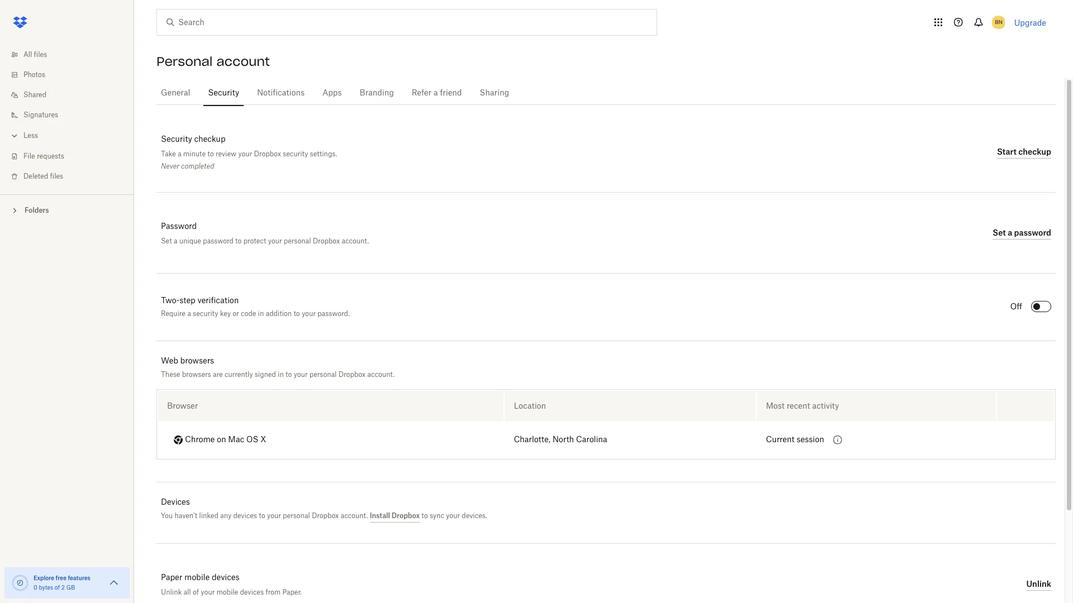 Task type: vqa. For each thing, say whether or not it's contained in the screenshot.
the right 'Share'
no



Task type: describe. For each thing, give the bounding box(es) containing it.
signatures link
[[9, 105, 134, 125]]

browser
[[167, 401, 198, 411]]

off
[[1010, 304, 1022, 311]]

a for password
[[1008, 228, 1012, 237]]

all
[[23, 51, 32, 58]]

charlotte, north carolina
[[514, 437, 607, 444]]

x
[[260, 436, 266, 444]]

file requests
[[23, 153, 64, 160]]

apps
[[323, 89, 342, 97]]

set a password
[[993, 228, 1051, 237]]

set a unique password to protect your personal dropbox account.
[[161, 237, 369, 245]]

unlink for unlink
[[1027, 579, 1051, 589]]

from
[[266, 589, 281, 597]]

your right any
[[267, 512, 281, 520]]

install
[[370, 512, 390, 520]]

take a minute to review your dropbox security settings. never completed
[[161, 150, 337, 170]]

these
[[161, 371, 180, 379]]

refer
[[412, 89, 432, 97]]

security inside two-step verification require a security key or code in addition to your password.
[[193, 311, 218, 317]]

dropbox inside take a minute to review your dropbox security settings. never completed
[[254, 150, 281, 158]]

most recent activity
[[766, 401, 839, 411]]

password inside button
[[1014, 228, 1051, 237]]

devices
[[161, 497, 190, 507]]

deleted files
[[23, 173, 63, 180]]

0 horizontal spatial password
[[203, 237, 234, 245]]

notifications tab
[[253, 80, 309, 107]]

to inside web browsers these browsers are currently signed in to your personal dropbox account.
[[286, 371, 292, 379]]

never
[[161, 162, 179, 170]]

carolina
[[576, 437, 607, 444]]

a for friend
[[434, 89, 438, 97]]

all
[[184, 589, 191, 597]]

list containing all files
[[0, 38, 134, 195]]

upgrade
[[1014, 18, 1046, 27]]

your right sync
[[446, 512, 460, 520]]

2
[[61, 586, 65, 591]]

1 vertical spatial mobile
[[217, 589, 238, 597]]

explore free features 0 bytes of 2 gb
[[34, 575, 90, 591]]

unlink all of your mobile devices from paper.
[[161, 589, 302, 597]]

two-
[[161, 297, 180, 305]]

general
[[161, 89, 190, 97]]

refer a friend tab
[[407, 80, 466, 107]]

devices for devices
[[233, 512, 257, 520]]

are
[[213, 371, 223, 379]]

security for security
[[208, 89, 239, 97]]

take
[[161, 150, 176, 158]]

personal inside "devices you haven't linked any devices to your personal dropbox account. install dropbox to sync your devices."
[[283, 512, 310, 520]]

0 vertical spatial mobile
[[184, 575, 210, 583]]

account. inside web browsers these browsers are currently signed in to your personal dropbox account.
[[367, 371, 395, 379]]

shared link
[[9, 85, 134, 105]]

file requests link
[[9, 146, 134, 167]]

start checkup
[[997, 147, 1051, 156]]

of inside explore free features 0 bytes of 2 gb
[[55, 586, 60, 591]]

all files
[[23, 51, 47, 58]]

refer a friend
[[412, 89, 462, 97]]

signed
[[255, 371, 276, 379]]

verification
[[198, 297, 239, 305]]

upgrade link
[[1014, 18, 1046, 27]]

sharing tab
[[475, 80, 514, 107]]

deleted
[[23, 173, 48, 180]]

chrome on mac os x
[[185, 436, 266, 444]]

security for security checkup
[[161, 136, 192, 144]]

or
[[233, 311, 239, 317]]

account. inside "devices you haven't linked any devices to your personal dropbox account. install dropbox to sync your devices."
[[341, 512, 368, 520]]

0 vertical spatial account.
[[342, 237, 369, 245]]

bn
[[995, 18, 1002, 26]]

Search text field
[[178, 16, 634, 29]]

deleted files link
[[9, 167, 134, 187]]

devices you haven't linked any devices to your personal dropbox account. install dropbox to sync your devices.
[[161, 497, 487, 520]]

completed
[[181, 162, 214, 170]]

web
[[161, 356, 178, 366]]

gb
[[66, 586, 75, 591]]

to inside take a minute to review your dropbox security settings. never completed
[[208, 150, 214, 158]]

photos
[[23, 72, 45, 78]]

devices for unlink
[[240, 589, 264, 597]]

require
[[161, 311, 186, 317]]

two-step verification require a security key or code in addition to your password.
[[161, 297, 350, 317]]

os
[[246, 436, 258, 444]]

files for deleted files
[[50, 173, 63, 180]]

key
[[220, 311, 231, 317]]

security tab
[[204, 80, 244, 107]]

personal inside web browsers these browsers are currently signed in to your personal dropbox account.
[[309, 371, 337, 379]]

in inside two-step verification require a security key or code in addition to your password.
[[258, 311, 264, 317]]

0 vertical spatial browsers
[[180, 356, 214, 366]]

chrome
[[185, 436, 215, 444]]

general tab
[[157, 80, 195, 107]]

currently
[[225, 371, 253, 379]]

review
[[216, 150, 236, 158]]

your inside web browsers these browsers are currently signed in to your personal dropbox account.
[[294, 371, 308, 379]]

minute
[[183, 150, 206, 158]]

linked
[[199, 512, 218, 520]]

to left sync
[[422, 512, 428, 520]]

security checkup
[[161, 136, 226, 144]]

on
[[217, 436, 226, 444]]

in inside web browsers these browsers are currently signed in to your personal dropbox account.
[[278, 371, 284, 379]]

start
[[997, 147, 1017, 156]]



Task type: locate. For each thing, give the bounding box(es) containing it.
your right protect
[[268, 237, 282, 245]]

mobile up all
[[184, 575, 210, 583]]

0 horizontal spatial of
[[55, 586, 60, 591]]

to right any
[[259, 512, 265, 520]]

mobile down paper mobile devices
[[217, 589, 238, 597]]

set for set a unique password to protect your personal dropbox account.
[[161, 237, 172, 245]]

1 vertical spatial personal
[[309, 371, 337, 379]]

sharing
[[480, 89, 509, 97]]

in right code
[[258, 311, 264, 317]]

apps tab
[[318, 80, 346, 107]]

your left password.
[[302, 311, 316, 317]]

of left the 2
[[55, 586, 60, 591]]

1 horizontal spatial of
[[193, 589, 199, 597]]

less image
[[9, 130, 20, 141]]

charlotte,
[[514, 437, 551, 444]]

a inside button
[[1008, 228, 1012, 237]]

any
[[220, 512, 232, 520]]

1 vertical spatial files
[[50, 173, 63, 180]]

file
[[23, 153, 35, 160]]

branding tab
[[355, 80, 398, 107]]

activity
[[812, 401, 839, 411]]

your right signed
[[294, 371, 308, 379]]

personal account
[[157, 54, 270, 69]]

mobile
[[184, 575, 210, 583], [217, 589, 238, 597]]

code
[[241, 311, 256, 317]]

1 horizontal spatial mobile
[[217, 589, 238, 597]]

browsers left are at left bottom
[[182, 371, 211, 379]]

end session element
[[997, 391, 1054, 421]]

your right review
[[238, 150, 252, 158]]

password.
[[318, 311, 350, 317]]

north
[[553, 437, 574, 444]]

all files link
[[9, 45, 134, 65]]

0 vertical spatial in
[[258, 311, 264, 317]]

security
[[208, 89, 239, 97], [161, 136, 192, 144]]

devices right any
[[233, 512, 257, 520]]

0
[[34, 586, 37, 591]]

security left settings.
[[283, 150, 308, 158]]

1 vertical spatial devices
[[212, 575, 240, 583]]

security inside take a minute to review your dropbox security settings. never completed
[[283, 150, 308, 158]]

1 horizontal spatial security
[[208, 89, 239, 97]]

bn button
[[990, 13, 1008, 31]]

addition
[[266, 311, 292, 317]]

security inside security tab
[[208, 89, 239, 97]]

0 vertical spatial security
[[208, 89, 239, 97]]

checkup for start checkup
[[1019, 147, 1051, 156]]

a inside tab
[[434, 89, 438, 97]]

security down verification
[[193, 311, 218, 317]]

to right signed
[[286, 371, 292, 379]]

session
[[797, 437, 824, 444]]

web browsers these browsers are currently signed in to your personal dropbox account.
[[161, 356, 395, 379]]

1 horizontal spatial unlink
[[1027, 579, 1051, 589]]

of
[[55, 586, 60, 591], [193, 589, 199, 597]]

location
[[514, 401, 546, 411]]

a inside take a minute to review your dropbox security settings. never completed
[[178, 150, 181, 158]]

1 horizontal spatial checkup
[[1019, 147, 1051, 156]]

0 horizontal spatial set
[[161, 237, 172, 245]]

1 horizontal spatial files
[[50, 173, 63, 180]]

0 horizontal spatial security
[[161, 136, 192, 144]]

0 horizontal spatial in
[[258, 311, 264, 317]]

0 horizontal spatial security
[[193, 311, 218, 317]]

1 vertical spatial browsers
[[182, 371, 211, 379]]

signatures
[[23, 112, 58, 119]]

2 vertical spatial account.
[[341, 512, 368, 520]]

set a password button
[[993, 226, 1051, 240]]

your down paper mobile devices
[[201, 589, 215, 597]]

0 vertical spatial devices
[[233, 512, 257, 520]]

of right all
[[193, 589, 199, 597]]

free
[[56, 575, 67, 582]]

to left protect
[[235, 237, 242, 245]]

a
[[434, 89, 438, 97], [178, 150, 181, 158], [1008, 228, 1012, 237], [174, 237, 177, 245], [187, 311, 191, 317]]

your inside take a minute to review your dropbox security settings. never completed
[[238, 150, 252, 158]]

requests
[[37, 153, 64, 160]]

bytes
[[39, 586, 53, 591]]

paper.
[[282, 589, 302, 597]]

1 vertical spatial account.
[[367, 371, 395, 379]]

checkup right start
[[1019, 147, 1051, 156]]

0 vertical spatial files
[[34, 51, 47, 58]]

2 vertical spatial personal
[[283, 512, 310, 520]]

files right deleted
[[50, 173, 63, 180]]

unique
[[179, 237, 201, 245]]

security down personal account
[[208, 89, 239, 97]]

friend
[[440, 89, 462, 97]]

personal
[[284, 237, 311, 245], [309, 371, 337, 379], [283, 512, 310, 520]]

explore
[[34, 575, 54, 582]]

0 horizontal spatial mobile
[[184, 575, 210, 583]]

paper mobile devices
[[161, 575, 240, 583]]

account
[[216, 54, 270, 69]]

1 horizontal spatial set
[[993, 228, 1006, 237]]

checkup up minute
[[194, 136, 226, 144]]

0 vertical spatial personal
[[284, 237, 311, 245]]

browsers up are at left bottom
[[180, 356, 214, 366]]

in right signed
[[278, 371, 284, 379]]

devices inside "devices you haven't linked any devices to your personal dropbox account. install dropbox to sync your devices."
[[233, 512, 257, 520]]

0 horizontal spatial files
[[34, 51, 47, 58]]

1 horizontal spatial in
[[278, 371, 284, 379]]

in
[[258, 311, 264, 317], [278, 371, 284, 379]]

security up take
[[161, 136, 192, 144]]

your inside two-step verification require a security key or code in addition to your password.
[[302, 311, 316, 317]]

set for set a password
[[993, 228, 1006, 237]]

to
[[208, 150, 214, 158], [235, 237, 242, 245], [294, 311, 300, 317], [286, 371, 292, 379], [259, 512, 265, 520], [422, 512, 428, 520]]

checkup inside button
[[1019, 147, 1051, 156]]

a for unique
[[174, 237, 177, 245]]

0 horizontal spatial unlink
[[161, 589, 182, 597]]

dropbox
[[254, 150, 281, 158], [313, 237, 340, 245], [339, 371, 366, 379], [312, 512, 339, 520], [392, 512, 420, 520]]

devices up unlink all of your mobile devices from paper.
[[212, 575, 240, 583]]

1 horizontal spatial password
[[1014, 228, 1051, 237]]

set inside button
[[993, 228, 1006, 237]]

most
[[766, 401, 785, 411]]

folders
[[25, 206, 49, 215]]

0 horizontal spatial checkup
[[194, 136, 226, 144]]

your
[[238, 150, 252, 158], [268, 237, 282, 245], [302, 311, 316, 317], [294, 371, 308, 379], [267, 512, 281, 520], [446, 512, 460, 520], [201, 589, 215, 597]]

1 horizontal spatial security
[[283, 150, 308, 158]]

checkup for security checkup
[[194, 136, 226, 144]]

dropbox inside web browsers these browsers are currently signed in to your personal dropbox account.
[[339, 371, 366, 379]]

1 vertical spatial security
[[161, 136, 192, 144]]

0 vertical spatial checkup
[[194, 136, 226, 144]]

start checkup button
[[997, 145, 1051, 159]]

you
[[161, 512, 173, 520]]

mac
[[228, 436, 244, 444]]

devices left "from"
[[240, 589, 264, 597]]

checkup
[[194, 136, 226, 144], [1019, 147, 1051, 156]]

dropbox image
[[9, 11, 31, 34]]

devices
[[233, 512, 257, 520], [212, 575, 240, 583], [240, 589, 264, 597]]

current session
[[766, 437, 824, 444]]

files
[[34, 51, 47, 58], [50, 173, 63, 180]]

paper
[[161, 575, 182, 583]]

settings.
[[310, 150, 337, 158]]

1 vertical spatial security
[[193, 311, 218, 317]]

current
[[766, 437, 795, 444]]

set
[[993, 228, 1006, 237], [161, 237, 172, 245]]

account.
[[342, 237, 369, 245], [367, 371, 395, 379], [341, 512, 368, 520]]

to right addition
[[294, 311, 300, 317]]

less
[[23, 132, 38, 139]]

password
[[161, 223, 197, 231]]

protect
[[244, 237, 266, 245]]

1 vertical spatial in
[[278, 371, 284, 379]]

devices.
[[462, 512, 487, 520]]

files for all files
[[34, 51, 47, 58]]

password
[[1014, 228, 1051, 237], [203, 237, 234, 245]]

2 vertical spatial devices
[[240, 589, 264, 597]]

sync
[[430, 512, 444, 520]]

features
[[68, 575, 90, 582]]

shared
[[23, 92, 46, 98]]

tab list containing general
[[157, 78, 1056, 107]]

step
[[180, 297, 195, 305]]

list
[[0, 38, 134, 195]]

to left review
[[208, 150, 214, 158]]

photos link
[[9, 65, 134, 85]]

unlink button
[[1027, 578, 1051, 591]]

branding
[[360, 89, 394, 97]]

haven't
[[175, 512, 197, 520]]

notifications
[[257, 89, 305, 97]]

to inside two-step verification require a security key or code in addition to your password.
[[294, 311, 300, 317]]

a inside two-step verification require a security key or code in addition to your password.
[[187, 311, 191, 317]]

unlink for unlink all of your mobile devices from paper.
[[161, 589, 182, 597]]

quota usage element
[[11, 575, 29, 593]]

0 vertical spatial security
[[283, 150, 308, 158]]

folders button
[[0, 202, 134, 219]]

tab list
[[157, 78, 1056, 107]]

recent
[[787, 401, 810, 411]]

a for minute
[[178, 150, 181, 158]]

1 vertical spatial checkup
[[1019, 147, 1051, 156]]

install dropbox link
[[370, 512, 420, 523]]

files right the all
[[34, 51, 47, 58]]



